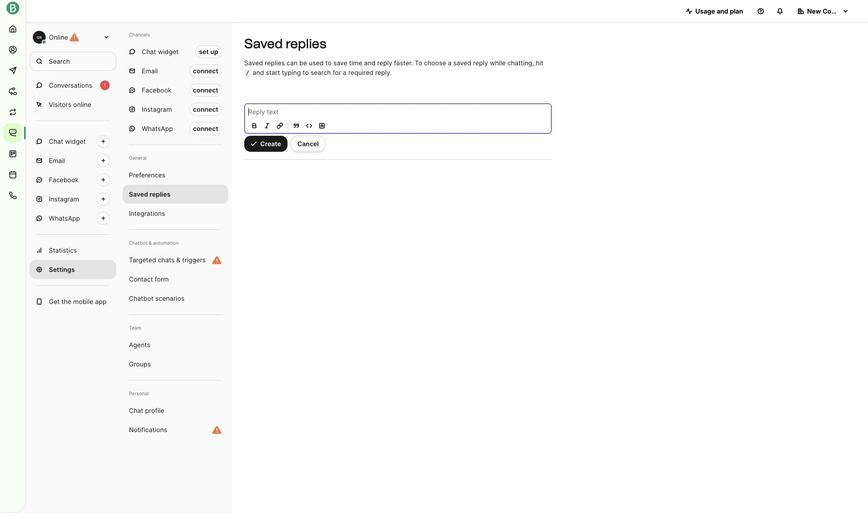 Task type: describe. For each thing, give the bounding box(es) containing it.
chatbot for chatbot scenarios
[[129, 294, 154, 302]]

scenarios
[[155, 294, 184, 302]]

contact form link
[[123, 270, 228, 289]]

usage and plan button
[[680, 3, 750, 19]]

usage
[[696, 7, 715, 15]]

/
[[246, 70, 249, 76]]

visitors
[[49, 101, 71, 109]]

mobile
[[73, 298, 93, 306]]

chat profile link
[[123, 401, 228, 420]]

1 horizontal spatial facebook
[[142, 86, 172, 94]]

chatbot scenarios
[[129, 294, 184, 302]]

start
[[266, 68, 280, 77]]

groups
[[129, 360, 151, 368]]

saved replies link
[[123, 185, 228, 204]]

up
[[210, 48, 218, 56]]

chat profile
[[129, 407, 164, 415]]

and inside button
[[717, 7, 729, 15]]

settings link
[[30, 260, 116, 279]]

automation
[[153, 240, 179, 246]]

set up
[[199, 48, 218, 56]]

choose
[[424, 59, 446, 67]]

while
[[490, 59, 506, 67]]

1 vertical spatial widget
[[65, 137, 86, 145]]

new company button
[[791, 3, 856, 19]]

visitors online link
[[30, 95, 116, 114]]

contact
[[129, 275, 153, 283]]

Reply text text field
[[244, 103, 552, 134]]

search
[[49, 57, 70, 65]]

0 horizontal spatial replies
[[150, 190, 171, 198]]

plan
[[730, 7, 743, 15]]

1 vertical spatial to
[[303, 68, 309, 77]]

facebook inside facebook link
[[49, 176, 79, 184]]

1 vertical spatial instagram
[[49, 195, 79, 203]]

get the mobile app link
[[30, 292, 116, 311]]

hit
[[536, 59, 544, 67]]

form
[[155, 275, 169, 283]]

2 reply from the left
[[473, 59, 488, 67]]

email link
[[30, 151, 116, 170]]

2 horizontal spatial replies
[[286, 36, 326, 51]]

chatting,
[[508, 59, 534, 67]]

channels
[[129, 32, 150, 38]]

the
[[61, 298, 71, 306]]

groups link
[[123, 354, 228, 374]]

agents link
[[123, 335, 228, 354]]

cancel
[[297, 140, 319, 148]]

personal
[[129, 391, 149, 397]]

targeted chats & triggers
[[129, 256, 206, 264]]

facebook link
[[30, 170, 116, 189]]

gr
[[37, 35, 42, 39]]

save
[[333, 59, 347, 67]]

be
[[299, 59, 307, 67]]

faster.
[[394, 59, 413, 67]]

new
[[807, 7, 821, 15]]

chatbot & automation
[[129, 240, 179, 246]]

create
[[260, 140, 281, 148]]

usage and plan
[[696, 7, 743, 15]]

replies inside saved replies can be used to save time and reply faster. to choose a saved reply while chatting, hit / and start typing to search for a required reply.
[[265, 59, 285, 67]]

agents
[[129, 341, 150, 349]]

search link
[[30, 52, 116, 71]]

statistics link
[[30, 241, 116, 260]]

create button
[[244, 136, 288, 152]]

1 vertical spatial chat
[[49, 137, 63, 145]]

integrations link
[[123, 204, 228, 223]]

0 vertical spatial saved
[[244, 36, 283, 51]]

0 vertical spatial chat
[[142, 48, 156, 56]]



Task type: locate. For each thing, give the bounding box(es) containing it.
chat widget up the email link on the top of the page
[[49, 137, 86, 145]]

email down channels on the top left
[[142, 67, 158, 75]]

chat up the email link on the top of the page
[[49, 137, 63, 145]]

saved replies down preferences
[[129, 190, 171, 198]]

and right /
[[253, 68, 264, 77]]

1 horizontal spatial email
[[142, 67, 158, 75]]

1 horizontal spatial saved replies
[[244, 36, 326, 51]]

saved
[[244, 36, 283, 51], [244, 59, 263, 67], [129, 190, 148, 198]]

saved up /
[[244, 59, 263, 67]]

0 horizontal spatial saved replies
[[129, 190, 171, 198]]

reply up reply.
[[377, 59, 392, 67]]

chatbot
[[129, 240, 147, 246], [129, 294, 154, 302]]

0 vertical spatial facebook
[[142, 86, 172, 94]]

and up required
[[364, 59, 376, 67]]

0 vertical spatial instagram
[[142, 105, 172, 113]]

saved up start
[[244, 36, 283, 51]]

get the mobile app
[[49, 298, 107, 306]]

widget left set
[[158, 48, 179, 56]]

connect for instagram
[[193, 105, 218, 113]]

connect for whatsapp
[[193, 125, 218, 133]]

team
[[129, 325, 141, 331]]

1 horizontal spatial instagram
[[142, 105, 172, 113]]

0 vertical spatial widget
[[158, 48, 179, 56]]

app
[[95, 298, 107, 306]]

search
[[311, 68, 331, 77]]

targeted chats & triggers link
[[123, 250, 228, 270]]

widget up the email link on the top of the page
[[65, 137, 86, 145]]

0 vertical spatial saved replies
[[244, 36, 326, 51]]

0 horizontal spatial reply
[[377, 59, 392, 67]]

a left saved
[[448, 59, 452, 67]]

1 vertical spatial email
[[49, 157, 65, 165]]

1 reply from the left
[[377, 59, 392, 67]]

0 horizontal spatial instagram
[[49, 195, 79, 203]]

chatbot down contact
[[129, 294, 154, 302]]

online
[[73, 101, 91, 109]]

connect
[[193, 67, 218, 75], [193, 86, 218, 94], [193, 105, 218, 113], [193, 125, 218, 133]]

company
[[823, 7, 853, 15]]

conversations
[[49, 81, 92, 89]]

&
[[149, 240, 152, 246], [176, 256, 180, 264]]

2 vertical spatial saved
[[129, 190, 148, 198]]

to
[[326, 59, 332, 67], [303, 68, 309, 77]]

set
[[199, 48, 209, 56]]

time
[[349, 59, 362, 67]]

1 vertical spatial whatsapp
[[49, 214, 80, 222]]

0 horizontal spatial facebook
[[49, 176, 79, 184]]

0 vertical spatial chatbot
[[129, 240, 147, 246]]

reply.
[[375, 68, 392, 77]]

2 vertical spatial chat
[[129, 407, 143, 415]]

widget
[[158, 48, 179, 56], [65, 137, 86, 145]]

email up facebook link
[[49, 157, 65, 165]]

statistics
[[49, 246, 77, 254]]

1 vertical spatial chatbot
[[129, 294, 154, 302]]

1 vertical spatial a
[[343, 68, 347, 77]]

0 horizontal spatial whatsapp
[[49, 214, 80, 222]]

saved replies can be used to save time and reply faster. to choose a saved reply while chatting, hit / and start typing to search for a required reply.
[[244, 59, 544, 77]]

1 vertical spatial saved
[[244, 59, 263, 67]]

replies up start
[[265, 59, 285, 67]]

connect for facebook
[[193, 86, 218, 94]]

can
[[287, 59, 298, 67]]

saved replies
[[244, 36, 326, 51], [129, 190, 171, 198]]

0 vertical spatial email
[[142, 67, 158, 75]]

settings
[[49, 266, 75, 274]]

for
[[333, 68, 341, 77]]

0 horizontal spatial to
[[303, 68, 309, 77]]

& right "chats"
[[176, 256, 180, 264]]

email
[[142, 67, 158, 75], [49, 157, 65, 165]]

new company
[[807, 7, 853, 15]]

general
[[129, 155, 147, 161]]

saved inside saved replies can be used to save time and reply faster. to choose a saved reply while chatting, hit / and start typing to search for a required reply.
[[244, 59, 263, 67]]

notifications link
[[123, 420, 228, 439]]

chatbot scenarios link
[[123, 289, 228, 308]]

1 vertical spatial replies
[[265, 59, 285, 67]]

instagram link
[[30, 189, 116, 209]]

0 vertical spatial a
[[448, 59, 452, 67]]

0 horizontal spatial email
[[49, 157, 65, 165]]

reply left while
[[473, 59, 488, 67]]

0 vertical spatial replies
[[286, 36, 326, 51]]

chats
[[158, 256, 175, 264]]

preferences link
[[123, 165, 228, 185]]

1 connect from the top
[[193, 67, 218, 75]]

chat widget down channels on the top left
[[142, 48, 179, 56]]

reply
[[377, 59, 392, 67], [473, 59, 488, 67]]

1 chatbot from the top
[[129, 240, 147, 246]]

typing
[[282, 68, 301, 77]]

1
[[104, 82, 106, 88]]

1 vertical spatial chat widget
[[49, 137, 86, 145]]

whatsapp down instagram link
[[49, 214, 80, 222]]

0 vertical spatial whatsapp
[[142, 125, 173, 133]]

contact form
[[129, 275, 169, 283]]

0 vertical spatial and
[[717, 7, 729, 15]]

notifications
[[129, 426, 167, 434]]

0 horizontal spatial and
[[253, 68, 264, 77]]

0 horizontal spatial chat widget
[[49, 137, 86, 145]]

1 horizontal spatial reply
[[473, 59, 488, 67]]

0 vertical spatial chat widget
[[142, 48, 179, 56]]

1 vertical spatial and
[[364, 59, 376, 67]]

and left plan
[[717, 7, 729, 15]]

saved
[[453, 59, 471, 67]]

saved replies up can
[[244, 36, 326, 51]]

and
[[717, 7, 729, 15], [364, 59, 376, 67], [253, 68, 264, 77]]

visitors online
[[49, 101, 91, 109]]

chat widget link
[[30, 132, 116, 151]]

1 horizontal spatial chat widget
[[142, 48, 179, 56]]

0 horizontal spatial a
[[343, 68, 347, 77]]

whatsapp up general
[[142, 125, 173, 133]]

4 connect from the top
[[193, 125, 218, 133]]

1 horizontal spatial whatsapp
[[142, 125, 173, 133]]

required
[[348, 68, 374, 77]]

profile
[[145, 407, 164, 415]]

whatsapp
[[142, 125, 173, 133], [49, 214, 80, 222]]

instagram
[[142, 105, 172, 113], [49, 195, 79, 203]]

whatsapp link
[[30, 209, 116, 228]]

1 vertical spatial &
[[176, 256, 180, 264]]

2 horizontal spatial and
[[717, 7, 729, 15]]

chat down channels on the top left
[[142, 48, 156, 56]]

1 horizontal spatial and
[[364, 59, 376, 67]]

chatbot for chatbot & automation
[[129, 240, 147, 246]]

1 horizontal spatial to
[[326, 59, 332, 67]]

connect for email
[[193, 67, 218, 75]]

used
[[309, 59, 324, 67]]

get
[[49, 298, 60, 306]]

1 vertical spatial facebook
[[49, 176, 79, 184]]

3 connect from the top
[[193, 105, 218, 113]]

chat down personal on the left of page
[[129, 407, 143, 415]]

a
[[448, 59, 452, 67], [343, 68, 347, 77]]

2 connect from the top
[[193, 86, 218, 94]]

chat widget
[[142, 48, 179, 56], [49, 137, 86, 145]]

chat
[[142, 48, 156, 56], [49, 137, 63, 145], [129, 407, 143, 415]]

1 horizontal spatial a
[[448, 59, 452, 67]]

replies
[[286, 36, 326, 51], [265, 59, 285, 67], [150, 190, 171, 198]]

replies up be
[[286, 36, 326, 51]]

2 vertical spatial replies
[[150, 190, 171, 198]]

1 vertical spatial saved replies
[[129, 190, 171, 198]]

preferences
[[129, 171, 165, 179]]

replies down preferences
[[150, 190, 171, 198]]

2 chatbot from the top
[[129, 294, 154, 302]]

chatbot up the targeted
[[129, 240, 147, 246]]

saved up integrations
[[129, 190, 148, 198]]

to down be
[[303, 68, 309, 77]]

integrations
[[129, 209, 165, 217]]

& left automation
[[149, 240, 152, 246]]

to
[[415, 59, 422, 67]]

1 horizontal spatial replies
[[265, 59, 285, 67]]

whatsapp inside whatsapp link
[[49, 214, 80, 222]]

0 vertical spatial &
[[149, 240, 152, 246]]

to left 'save'
[[326, 59, 332, 67]]

2 vertical spatial and
[[253, 68, 264, 77]]

0 horizontal spatial widget
[[65, 137, 86, 145]]

facebook
[[142, 86, 172, 94], [49, 176, 79, 184]]

1 horizontal spatial &
[[176, 256, 180, 264]]

0 horizontal spatial &
[[149, 240, 152, 246]]

targeted
[[129, 256, 156, 264]]

a right for
[[343, 68, 347, 77]]

1 horizontal spatial widget
[[158, 48, 179, 56]]

0 vertical spatial to
[[326, 59, 332, 67]]

online
[[49, 33, 68, 41]]

cancel button
[[291, 136, 325, 152]]

triggers
[[182, 256, 206, 264]]



Task type: vqa. For each thing, say whether or not it's contained in the screenshot.


